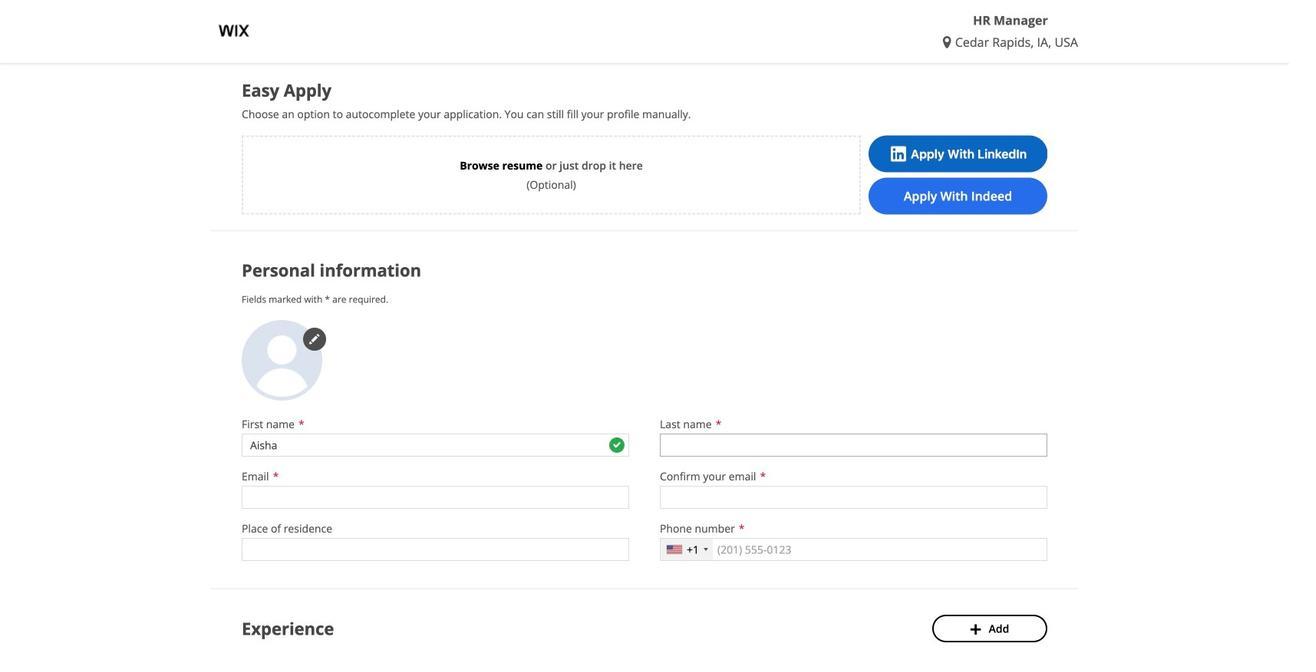 Task type: vqa. For each thing, say whether or not it's contained in the screenshot.
LOCATION image
yes



Task type: describe. For each thing, give the bounding box(es) containing it.
wix logo image
[[211, 8, 257, 54]]

location image
[[943, 36, 955, 48]]



